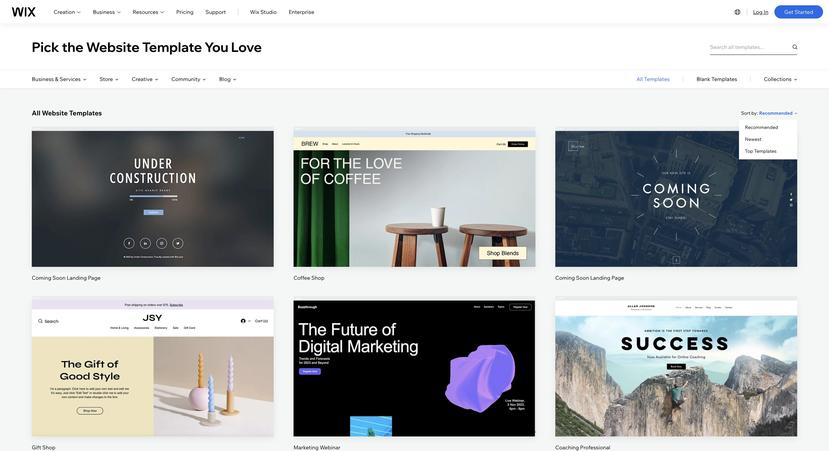 Task type: vqa. For each thing, say whether or not it's contained in the screenshot.
Edit button
yes



Task type: describe. For each thing, give the bounding box(es) containing it.
pick the website template you love
[[32, 39, 262, 55]]

store
[[100, 76, 113, 82]]

business & services
[[32, 76, 81, 82]]

log
[[753, 8, 763, 15]]

&
[[55, 76, 58, 82]]

blank templates link
[[697, 70, 737, 88]]

coffee
[[294, 275, 310, 281]]

all website templates - coffee shop image
[[294, 131, 536, 267]]

edit for the coaching professional group at bottom right
[[672, 356, 682, 362]]

by:
[[752, 110, 758, 116]]

all website templates - coming soon landing page image for 2nd coming soon landing page group from the right
[[32, 131, 274, 267]]

edit for gift shop group
[[148, 356, 158, 362]]

recommended for all website templates
[[759, 110, 793, 116]]

love
[[231, 39, 262, 55]]

edit button for all website templates - gift shop image
[[137, 351, 169, 367]]

professional
[[580, 445, 611, 451]]

coaching professional group
[[556, 296, 798, 452]]

edit button for all website templates - coffee shop image
[[399, 181, 430, 197]]

business for business & services
[[32, 76, 54, 82]]

view for all website templates - gift shop image
[[147, 378, 159, 385]]

resources
[[133, 8, 158, 15]]

view button for all website templates - coffee shop image
[[399, 204, 430, 220]]

in
[[764, 8, 769, 15]]

business for business
[[93, 8, 115, 15]]

1 landing from the left
[[67, 275, 87, 281]]

edit for marketing webinar group
[[410, 356, 420, 362]]

1 coming soon landing page group from the left
[[32, 126, 274, 282]]

you
[[205, 39, 229, 55]]

template
[[142, 39, 202, 55]]

coffee shop group
[[294, 126, 536, 282]]

creation
[[54, 8, 75, 15]]

edit button for first coming soon landing page group from the right's all website templates - coming soon landing page image
[[661, 181, 692, 197]]

shop for coffee shop
[[311, 275, 325, 281]]

coffee shop
[[294, 275, 325, 281]]

1 soon from the left
[[52, 275, 65, 281]]

marketing
[[294, 445, 319, 451]]

1 vertical spatial website
[[42, 109, 68, 117]]

categories. use the left and right arrow keys to navigate the menu element
[[0, 70, 829, 88]]

wix
[[250, 8, 259, 15]]

coaching
[[556, 445, 579, 451]]

marketing webinar
[[294, 445, 340, 451]]

blank templates
[[697, 76, 737, 82]]

creative
[[132, 76, 153, 82]]

2 soon from the left
[[576, 275, 589, 281]]

sort
[[741, 110, 751, 116]]

get
[[785, 8, 794, 15]]

top templates
[[745, 148, 777, 154]]

support
[[206, 8, 226, 15]]

pricing link
[[176, 8, 194, 16]]

all for all templates
[[637, 76, 643, 82]]

studio
[[260, 8, 277, 15]]

the
[[62, 39, 83, 55]]

all website templates - coaching professional image
[[556, 301, 798, 437]]

all website templates
[[32, 109, 102, 117]]



Task type: locate. For each thing, give the bounding box(es) containing it.
view button inside the coaching professional group
[[661, 374, 692, 390]]

coming soon landing page for first coming soon landing page group from the right
[[556, 275, 624, 281]]

1 horizontal spatial all website templates - coming soon landing page image
[[556, 131, 798, 267]]

edit inside marketing webinar group
[[410, 356, 420, 362]]

None search field
[[710, 39, 798, 55]]

0 vertical spatial recommended
[[759, 110, 793, 116]]

0 horizontal spatial all website templates - coming soon landing page image
[[32, 131, 274, 267]]

1 horizontal spatial landing
[[590, 275, 611, 281]]

language selector, english selected image
[[734, 8, 742, 16]]

blank
[[697, 76, 711, 82]]

blog
[[219, 76, 231, 82]]

all for all website templates
[[32, 109, 40, 117]]

shop right gift at left
[[42, 445, 55, 451]]

0 horizontal spatial coming soon landing page
[[32, 275, 101, 281]]

log in link
[[753, 8, 769, 16]]

0 vertical spatial business
[[93, 8, 115, 15]]

1 coming from the left
[[32, 275, 51, 281]]

view for all website templates - coaching professional image on the right of page
[[670, 378, 683, 385]]

get started link
[[775, 5, 823, 18]]

1 horizontal spatial soon
[[576, 275, 589, 281]]

edit
[[148, 186, 158, 193], [410, 186, 420, 193], [672, 186, 682, 193], [148, 356, 158, 362], [410, 356, 420, 362], [672, 356, 682, 362]]

view inside the coaching professional group
[[670, 378, 683, 385]]

view for all website templates - coffee shop image
[[409, 208, 421, 215]]

website
[[86, 39, 140, 55], [42, 109, 68, 117]]

templates for blank templates
[[712, 76, 737, 82]]

1 horizontal spatial coming soon landing page
[[556, 275, 624, 281]]

shop
[[311, 275, 325, 281], [42, 445, 55, 451]]

coming soon landing page for 2nd coming soon landing page group from the right
[[32, 275, 101, 281]]

1 coming soon landing page from the left
[[32, 275, 101, 281]]

view button for all website templates - gift shop image
[[137, 374, 169, 390]]

edit inside gift shop group
[[148, 356, 158, 362]]

view button inside coffee shop group
[[399, 204, 430, 220]]

categories by subject element
[[32, 70, 236, 88]]

recommended right by:
[[759, 110, 793, 116]]

recommended up newest
[[745, 124, 778, 130]]

pricing
[[176, 8, 194, 15]]

marketing webinar group
[[294, 296, 536, 452]]

2 all website templates - coming soon landing page image from the left
[[556, 131, 798, 267]]

webinar
[[320, 445, 340, 451]]

1 page from the left
[[88, 275, 101, 281]]

edit button inside the coaching professional group
[[661, 351, 692, 367]]

0 horizontal spatial soon
[[52, 275, 65, 281]]

view button inside gift shop group
[[137, 374, 169, 390]]

top
[[745, 148, 753, 154]]

0 horizontal spatial all
[[32, 109, 40, 117]]

templates inside 'link'
[[712, 76, 737, 82]]

creation button
[[54, 8, 81, 16]]

shop right coffee
[[311, 275, 325, 281]]

get started
[[785, 8, 813, 15]]

0 horizontal spatial page
[[88, 275, 101, 281]]

gift shop group
[[32, 296, 274, 452]]

all website templates - gift shop image
[[32, 301, 274, 437]]

community
[[171, 76, 200, 82]]

0 vertical spatial all
[[637, 76, 643, 82]]

2 coming soon landing page from the left
[[556, 275, 624, 281]]

0 vertical spatial shop
[[311, 275, 325, 281]]

sort by:
[[741, 110, 758, 116]]

all website templates - marketing webinar image
[[294, 301, 536, 437]]

coming soon landing page
[[32, 275, 101, 281], [556, 275, 624, 281]]

business
[[93, 8, 115, 15], [32, 76, 54, 82]]

edit inside coffee shop group
[[410, 186, 420, 193]]

newest
[[745, 136, 762, 142]]

templates
[[644, 76, 670, 82], [712, 76, 737, 82], [69, 109, 102, 117], [754, 148, 777, 154]]

soon
[[52, 275, 65, 281], [576, 275, 589, 281]]

coming
[[32, 275, 51, 281], [556, 275, 575, 281]]

edit button for all website templates - marketing webinar "image"
[[399, 351, 430, 367]]

all templates
[[637, 76, 670, 82]]

1 horizontal spatial business
[[93, 8, 115, 15]]

gift
[[32, 445, 41, 451]]

1 horizontal spatial shop
[[311, 275, 325, 281]]

recommended for sort by:
[[745, 124, 778, 130]]

1 horizontal spatial page
[[612, 275, 624, 281]]

2 landing from the left
[[590, 275, 611, 281]]

enterprise link
[[289, 8, 314, 16]]

0 horizontal spatial landing
[[67, 275, 87, 281]]

view button
[[137, 204, 169, 220], [399, 204, 430, 220], [661, 204, 692, 220], [137, 374, 169, 390], [661, 374, 692, 390]]

edit button inside marketing webinar group
[[399, 351, 430, 367]]

view button for all website templates - coaching professional image on the right of page
[[661, 374, 692, 390]]

2 page from the left
[[612, 275, 624, 281]]

templates for all templates
[[644, 76, 670, 82]]

view inside coffee shop group
[[409, 208, 421, 215]]

0 horizontal spatial coming
[[32, 275, 51, 281]]

all inside generic categories element
[[637, 76, 643, 82]]

0 horizontal spatial coming soon landing page group
[[32, 126, 274, 282]]

support link
[[206, 8, 226, 16]]

coaching professional
[[556, 445, 611, 451]]

0 horizontal spatial shop
[[42, 445, 55, 451]]

edit inside the coaching professional group
[[672, 356, 682, 362]]

templates for top templates
[[754, 148, 777, 154]]

view
[[147, 208, 159, 215], [409, 208, 421, 215], [670, 208, 683, 215], [147, 378, 159, 385], [670, 378, 683, 385]]

collections
[[764, 76, 792, 82]]

wix studio
[[250, 8, 277, 15]]

resources button
[[133, 8, 164, 16]]

edit button for all website templates - coaching professional image on the right of page
[[661, 351, 692, 367]]

1 vertical spatial recommended
[[745, 124, 778, 130]]

1 vertical spatial all
[[32, 109, 40, 117]]

shop for gift shop
[[42, 445, 55, 451]]

business inside 'categories by subject' element
[[32, 76, 54, 82]]

wix studio link
[[250, 8, 277, 16]]

recommended
[[759, 110, 793, 116], [745, 124, 778, 130]]

1 all website templates - coming soon landing page image from the left
[[32, 131, 274, 267]]

all
[[637, 76, 643, 82], [32, 109, 40, 117]]

all website templates - coming soon landing page image
[[32, 131, 274, 267], [556, 131, 798, 267]]

business button
[[93, 8, 121, 16]]

1 horizontal spatial all
[[637, 76, 643, 82]]

edit button
[[137, 181, 169, 197], [399, 181, 430, 197], [661, 181, 692, 197], [137, 351, 169, 367], [399, 351, 430, 367], [661, 351, 692, 367]]

2 coming soon landing page group from the left
[[556, 126, 798, 282]]

started
[[795, 8, 813, 15]]

1 vertical spatial business
[[32, 76, 54, 82]]

business inside popup button
[[93, 8, 115, 15]]

log in
[[753, 8, 769, 15]]

edit button inside coffee shop group
[[399, 181, 430, 197]]

coming soon landing page group
[[32, 126, 274, 282], [556, 126, 798, 282]]

1 horizontal spatial coming soon landing page group
[[556, 126, 798, 282]]

edit for coffee shop group
[[410, 186, 420, 193]]

generic categories element
[[637, 70, 798, 88]]

2 coming from the left
[[556, 275, 575, 281]]

all templates link
[[637, 70, 670, 88]]

gift shop
[[32, 445, 55, 451]]

edit button inside gift shop group
[[137, 351, 169, 367]]

0 horizontal spatial website
[[42, 109, 68, 117]]

1 vertical spatial shop
[[42, 445, 55, 451]]

Search search field
[[710, 39, 798, 55]]

all website templates - coming soon landing page image for first coming soon landing page group from the right
[[556, 131, 798, 267]]

0 horizontal spatial business
[[32, 76, 54, 82]]

0 vertical spatial website
[[86, 39, 140, 55]]

services
[[60, 76, 81, 82]]

page
[[88, 275, 101, 281], [612, 275, 624, 281]]

enterprise
[[289, 8, 314, 15]]

1 horizontal spatial coming
[[556, 275, 575, 281]]

1 horizontal spatial website
[[86, 39, 140, 55]]

landing
[[67, 275, 87, 281], [590, 275, 611, 281]]

view inside gift shop group
[[147, 378, 159, 385]]

edit button for all website templates - coming soon landing page image for 2nd coming soon landing page group from the right
[[137, 181, 169, 197]]

pick
[[32, 39, 59, 55]]



